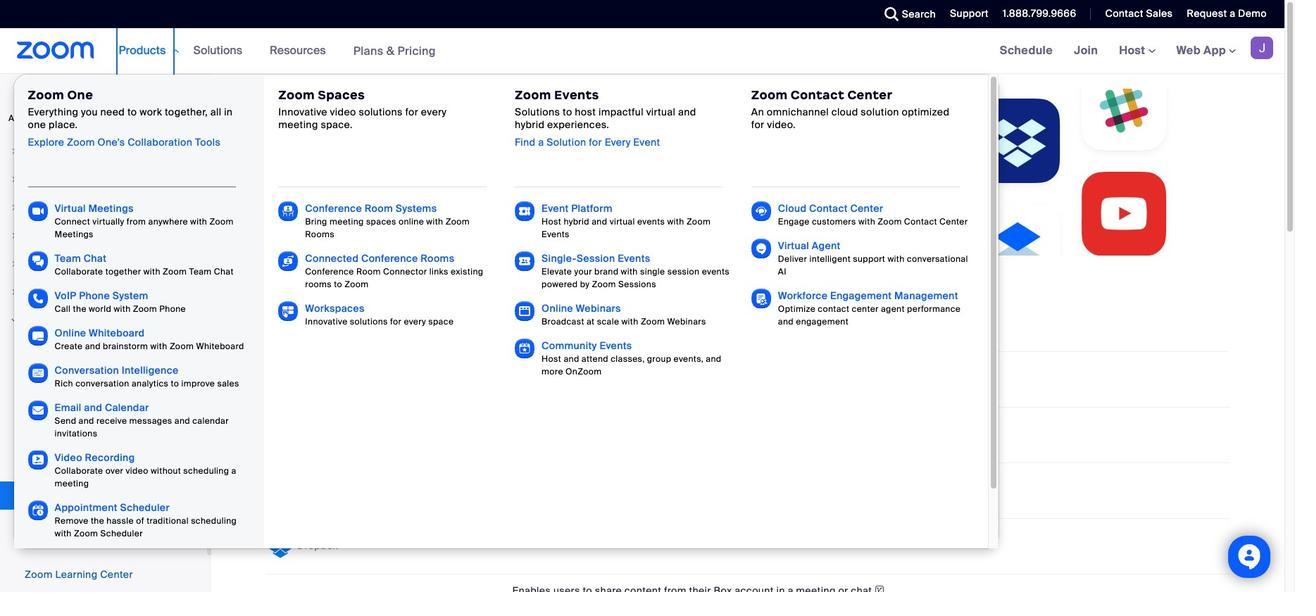 Task type: vqa. For each thing, say whether or not it's contained in the screenshot.


Task type: describe. For each thing, give the bounding box(es) containing it.
conference room systems link
[[305, 202, 437, 215]]

video recording image
[[28, 451, 48, 471]]

for inside the "workspaces innovative solutions for every space"
[[390, 316, 402, 328]]

be for google
[[614, 306, 626, 319]]

sign-
[[69, 460, 95, 473]]

request
[[1187, 7, 1227, 20]]

workspaces image
[[278, 301, 298, 321]]

solutions inside zoom spaces innovative video solutions for every meeting space.
[[359, 106, 403, 118]]

and down community
[[564, 354, 579, 365]]

contact up conversational on the right top of page
[[904, 216, 937, 228]]

existing
[[451, 266, 484, 278]]

powered
[[542, 279, 578, 290]]

connected
[[305, 252, 359, 265]]

4 right image from the top
[[10, 288, 18, 297]]

zoom inside zoom events solutions to host impactful virtual and hybrid experiences. find a solution for every event
[[515, 87, 551, 103]]

0 horizontal spatial phone
[[79, 290, 110, 302]]

single sign-on
[[37, 460, 109, 473]]

world
[[89, 304, 111, 315]]

dropbox image
[[266, 533, 294, 561]]

and up receive
[[84, 402, 102, 414]]

appointment scheduler image
[[28, 501, 48, 521]]

virtual for virtual meetings
[[55, 202, 86, 215]]

the inside appointment scheduler remove the hassle of traditional scheduling with zoom scheduler
[[91, 516, 104, 527]]

community
[[542, 340, 597, 352]]

zoom up the 'everything'
[[28, 87, 64, 103]]

and left calendar
[[175, 416, 190, 427]]

for inside zoom events solutions to host impactful virtual and hybrid experiences. find a solution for every event
[[589, 136, 602, 148]]

meeting inside conference room systems bring meeting spaces online with zoom rooms
[[330, 216, 364, 228]]

and right events,
[[706, 354, 722, 365]]

app inside 'admin menu' menu
[[37, 342, 56, 354]]

app inside meetings navigation
[[1204, 43, 1226, 58]]

calendars for enables meetings to be scheduled using google calendars
[[748, 306, 797, 319]]

and inside event platform host hybrid and virtual events with zoom events
[[592, 216, 607, 228]]

with inside team chat collaborate together with zoom team chat
[[143, 266, 160, 278]]

1 right image from the top
[[10, 147, 18, 156]]

events inside single-session events elevate your brand with single session events powered by zoom sessions
[[618, 252, 650, 265]]

of
[[136, 516, 144, 527]]

contact inside zoom contact center an omnichannel cloud solution optimized for video.
[[791, 87, 845, 103]]

collaborate for video
[[55, 466, 103, 477]]

without
[[151, 466, 181, 477]]

1 vertical spatial conference
[[361, 252, 418, 265]]

calendars for enables meetings to be scheduled using outlook calendars
[[751, 361, 800, 374]]

workforce engagement management image
[[751, 289, 771, 309]]

center for zoom learning center
[[100, 568, 133, 581]]

to inside conversation intelligence rich conversation analytics to improve sales
[[171, 378, 179, 390]]

0 horizontal spatial chat
[[84, 252, 107, 265]]

a inside zoom events solutions to host impactful virtual and hybrid experiences. find a solution for every event
[[538, 136, 544, 148]]

integrations
[[305, 108, 379, 125]]

for inside zoom spaces innovative video solutions for every meeting space.
[[405, 106, 418, 118]]

the inside voip phone system call the world with zoom phone
[[73, 304, 87, 315]]

with inside online webinars broadcast at scale with zoom webinars
[[622, 316, 639, 328]]

google calendar
[[297, 317, 379, 330]]

with inside event platform host hybrid and virtual events with zoom events
[[667, 216, 684, 228]]

video recording collaborate over video without scheduling a meeting
[[55, 452, 236, 490]]

everything
[[28, 106, 78, 118]]

place.
[[49, 119, 78, 131]]

with inside the virtual agent deliver intelligent support with conversational ai
[[888, 254, 905, 265]]

single
[[640, 266, 665, 278]]

resources
[[270, 43, 326, 58]]

online whiteboard image
[[28, 326, 48, 346]]

customers
[[812, 216, 856, 228]]

cloud
[[778, 202, 807, 215]]

meeting inside video recording collaborate over video without scheduling a meeting
[[55, 478, 89, 490]]

to right moving
[[454, 108, 466, 125]]

zoom learning center link
[[25, 568, 133, 581]]

1 vertical spatial phone
[[159, 304, 186, 315]]

meetings navigation
[[989, 28, 1285, 74]]

join link
[[1064, 28, 1109, 73]]

5 right image from the top
[[10, 316, 18, 325]]

web
[[1177, 43, 1201, 58]]

single-
[[542, 252, 577, 265]]

0 vertical spatial scheduler
[[120, 502, 170, 514]]

enables meetings to be scheduled using outlook calendars
[[512, 361, 800, 374]]

zoom inside virtual meetings connect virtually from anywhere with zoom meetings
[[210, 216, 234, 228]]

integration for integration heading
[[266, 261, 348, 281]]

2 vertical spatial conference
[[305, 266, 354, 278]]

data
[[37, 430, 59, 443]]

event inside event platform host hybrid and virtual events with zoom events
[[542, 202, 569, 215]]

1 horizontal spatial google
[[710, 306, 745, 319]]

and up privacy
[[79, 416, 94, 427]]

plans & pricing
[[353, 43, 436, 58]]

online
[[399, 216, 424, 228]]

1 horizontal spatial marketplace
[[497, 108, 574, 125]]

online whiteboard link
[[55, 327, 145, 340]]

video inside zoom spaces innovative video solutions for every meeting space.
[[330, 106, 356, 118]]

zoom inside appointment scheduler remove the hassle of traditional scheduling with zoom scheduler
[[74, 528, 98, 540]]

events inside event platform host hybrid and virtual events with zoom events
[[637, 216, 665, 228]]

hybrid inside zoom events solutions to host impactful virtual and hybrid experiences. find a solution for every event
[[515, 119, 545, 131]]

1 vertical spatial chat
[[214, 266, 234, 278]]

using for google
[[682, 306, 708, 319]]

sessions
[[618, 279, 656, 290]]

online webinars image
[[515, 301, 535, 321]]

connected conference rooms link
[[305, 252, 455, 265]]

workspaces link
[[305, 302, 365, 315]]

community events link
[[542, 340, 632, 352]]

plans
[[353, 43, 384, 58]]

zoom inside voip phone system call the world with zoom phone
[[133, 304, 157, 315]]

broadcast
[[542, 316, 584, 328]]

host for event platform
[[542, 216, 562, 228]]

join
[[1074, 43, 1098, 58]]

solutions inside the "workspaces innovative solutions for every space"
[[350, 316, 388, 328]]

scheduling inside video recording collaborate over video without scheduling a meeting
[[183, 466, 229, 477]]

virtually
[[92, 216, 124, 228]]

email
[[55, 402, 81, 414]]

impactful
[[599, 106, 644, 118]]

anywhere
[[148, 216, 188, 228]]

connected conference rooms image
[[278, 251, 298, 271]]

calendar inside the 'email and calendar send and receive messages and calendar invitations'
[[105, 402, 149, 414]]

& for data
[[62, 430, 69, 443]]

virtual meetings link
[[55, 202, 134, 215]]

0 vertical spatial a
[[1230, 7, 1236, 20]]

contact up customers
[[809, 202, 848, 215]]

cloud contact center link
[[778, 202, 883, 215]]

with inside voip phone system call the world with zoom phone
[[114, 304, 131, 315]]

center up conversational on the right top of page
[[940, 216, 968, 228]]

engagement
[[830, 290, 892, 302]]

to right "at"
[[601, 306, 611, 319]]

solutions inside zoom events solutions to host impactful virtual and hybrid experiences. find a solution for every event
[[515, 106, 560, 118]]

tools
[[195, 136, 221, 148]]

community events host and attend classes, group events, and more onzoom
[[542, 340, 722, 378]]

ai
[[778, 266, 787, 278]]

conference room systems bring meeting spaces online with zoom rooms
[[305, 202, 470, 240]]

every inside zoom spaces innovative video solutions for every meeting space.
[[421, 106, 447, 118]]

explore
[[28, 136, 64, 148]]

2 right image from the top
[[10, 204, 18, 212]]

integrations are moving to app marketplace
[[305, 108, 574, 125]]

one's
[[98, 136, 125, 148]]

to down community events link
[[601, 361, 611, 374]]

virtual meetings connect virtually from anywhere with zoom meetings
[[55, 202, 234, 240]]

spaces
[[318, 87, 365, 103]]

contact left sales
[[1105, 7, 1144, 20]]

1 vertical spatial app
[[469, 108, 494, 125]]

team chat image
[[28, 251, 48, 271]]

search button
[[874, 0, 940, 28]]

0 horizontal spatial whiteboard
[[89, 327, 145, 340]]

zoom inside online webinars broadcast at scale with zoom webinars
[[641, 316, 665, 328]]

app marketplace
[[37, 342, 118, 354]]

workspaces innovative solutions for every space
[[305, 302, 454, 328]]

1.888.799.9666
[[1003, 7, 1077, 20]]

enables for enables meetings to be scheduled using google calendars
[[512, 306, 551, 319]]

performance
[[907, 304, 961, 315]]

zoom logo image
[[17, 42, 94, 59]]

request a demo
[[1187, 7, 1267, 20]]

online for online webinars
[[542, 302, 573, 315]]

demo
[[1238, 7, 1267, 20]]

team chat link
[[55, 252, 107, 265]]

1 horizontal spatial calendar
[[335, 317, 379, 330]]

appointment
[[55, 502, 117, 514]]

resources button
[[270, 28, 332, 73]]

at
[[587, 316, 595, 328]]

omnichannel
[[767, 106, 829, 118]]

zoom spaces innovative video solutions for every meeting space.
[[278, 87, 447, 131]]

& for plans
[[387, 43, 395, 58]]

side navigation navigation
[[0, 0, 211, 592]]

need
[[100, 106, 125, 118]]

conference room systems image
[[278, 201, 298, 221]]

explore zoom one's collaboration tools link
[[28, 136, 221, 148]]

over
[[105, 466, 123, 477]]

to inside zoom events solutions to host impactful virtual and hybrid experiences. find a solution for every event
[[563, 106, 572, 118]]

single-session events link
[[542, 252, 650, 265]]

solutions inside dropdown button
[[193, 43, 242, 58]]

marketplace image
[[690, 89, 1240, 292]]

schedule link
[[989, 28, 1064, 73]]

messages
[[129, 416, 172, 427]]

links
[[429, 266, 448, 278]]

1 vertical spatial team
[[189, 266, 212, 278]]

search
[[902, 8, 936, 20]]

virtual agent deliver intelligent support with conversational ai
[[778, 239, 968, 278]]

rooms inside conference room systems bring meeting spaces online with zoom rooms
[[305, 229, 335, 240]]

center for cloud contact center engage customers with zoom contact center
[[850, 202, 883, 215]]

workspaces
[[305, 302, 365, 315]]



Task type: locate. For each thing, give the bounding box(es) containing it.
chat left the connected conference rooms image
[[214, 266, 234, 278]]

1 vertical spatial scheduled
[[628, 361, 679, 374]]

zoom inside zoom spaces innovative video solutions for every meeting space.
[[278, 87, 315, 103]]

scheduling right traditional
[[191, 516, 237, 527]]

1 using from the top
[[682, 306, 708, 319]]

scheduling right without
[[183, 466, 229, 477]]

and down 'platform'
[[592, 216, 607, 228]]

host
[[575, 106, 596, 118]]

voip phone system link
[[55, 290, 148, 302]]

space
[[428, 316, 454, 328]]

zoom down "brand"
[[592, 279, 616, 290]]

1 vertical spatial calendars
[[751, 361, 800, 374]]

voip
[[55, 290, 76, 302]]

banner containing zoom one
[[0, 28, 1285, 592]]

right image left team chat icon
[[10, 260, 18, 268]]

1 horizontal spatial solutions
[[515, 106, 560, 118]]

zoom up the virtual agent deliver intelligent support with conversational ai at the top right
[[878, 216, 902, 228]]

elevate
[[542, 266, 572, 278]]

integration up "remove"
[[37, 490, 89, 502]]

1 enables from the top
[[512, 306, 551, 319]]

1 scheduled from the top
[[628, 306, 679, 319]]

create
[[55, 341, 83, 352]]

calendars right outlook
[[751, 361, 800, 374]]

phone
[[79, 290, 110, 302], [159, 304, 186, 315]]

0 horizontal spatial rooms
[[305, 229, 335, 240]]

scheduler
[[120, 502, 170, 514], [100, 528, 143, 540]]

1 horizontal spatial &
[[387, 43, 395, 58]]

zoom inside team chat collaborate together with zoom team chat
[[163, 266, 187, 278]]

1 horizontal spatial a
[[538, 136, 544, 148]]

menu inside side navigation navigation
[[0, 334, 207, 511]]

collaborate down the "video"
[[55, 466, 103, 477]]

host inside community events host and attend classes, group events, and more onzoom
[[542, 354, 562, 365]]

integration heading
[[266, 261, 1230, 281]]

1 vertical spatial scheduler
[[100, 528, 143, 540]]

events right session
[[702, 266, 730, 278]]

1 vertical spatial innovative
[[305, 316, 348, 328]]

and down optimize
[[778, 316, 794, 328]]

2 horizontal spatial meeting
[[330, 216, 364, 228]]

0 horizontal spatial calendar
[[105, 402, 149, 414]]

host down contact sales
[[1119, 43, 1149, 58]]

platform
[[571, 202, 613, 215]]

meetings
[[554, 306, 599, 319], [554, 361, 599, 374]]

receive
[[96, 416, 127, 427]]

to inside connected conference rooms conference room connector links existing rooms to zoom
[[334, 279, 342, 290]]

application
[[512, 472, 1148, 488], [512, 528, 1148, 543], [512, 583, 1148, 592]]

admin menu menu
[[0, 138, 207, 513]]

room up "spaces"
[[365, 202, 393, 215]]

0 vertical spatial virtual
[[646, 106, 676, 118]]

0 vertical spatial online
[[542, 302, 573, 315]]

innovative
[[278, 106, 327, 118], [305, 316, 348, 328]]

marketplace inside 'admin menu' menu
[[59, 342, 118, 354]]

innovative inside zoom spaces innovative video solutions for every meeting space.
[[278, 106, 327, 118]]

meetings down by
[[554, 306, 599, 319]]

spaces
[[366, 216, 396, 228]]

center for zoom contact center an omnichannel cloud solution optimized for video.
[[848, 87, 893, 103]]

1 vertical spatial scheduling
[[191, 516, 237, 527]]

together,
[[165, 106, 208, 118]]

zoom left learning
[[25, 568, 53, 581]]

zoom inside online whiteboard create and brainstorm with zoom whiteboard
[[170, 341, 194, 352]]

with down "remove"
[[55, 528, 72, 540]]

traditional
[[147, 516, 189, 527]]

enables for enables meetings to be scheduled using outlook calendars
[[512, 361, 551, 374]]

bring
[[305, 216, 327, 228]]

session
[[577, 252, 615, 265]]

rooms
[[305, 279, 332, 290]]

video inside video recording collaborate over video without scheduling a meeting
[[126, 466, 148, 477]]

1 horizontal spatial team
[[189, 266, 212, 278]]

email and calendar send and receive messages and calendar invitations
[[55, 402, 229, 440]]

more
[[542, 366, 563, 378]]

0 horizontal spatial webinars
[[576, 302, 621, 315]]

collaborate
[[55, 266, 103, 278], [55, 466, 103, 477]]

with inside single-session events elevate your brand with single session events powered by zoom sessions
[[621, 266, 638, 278]]

center inside zoom contact center an omnichannel cloud solution optimized for video.
[[848, 87, 893, 103]]

optimized
[[902, 106, 950, 118]]

online for online whiteboard
[[55, 327, 86, 340]]

using left outlook
[[682, 361, 708, 374]]

web app
[[1177, 43, 1226, 58]]

1 vertical spatial every
[[404, 316, 426, 328]]

agent
[[881, 304, 905, 315]]

with right anywhere
[[190, 216, 207, 228]]

0 vertical spatial &
[[387, 43, 395, 58]]

0 horizontal spatial google
[[297, 317, 332, 330]]

events inside single-session events elevate your brand with single session events powered by zoom sessions
[[702, 266, 730, 278]]

virtual for virtual agent
[[778, 239, 809, 252]]

solutions down the spaces at left
[[359, 106, 403, 118]]

events up the single
[[618, 252, 650, 265]]

collaborate for team
[[55, 266, 103, 278]]

2 vertical spatial application
[[512, 583, 1148, 592]]

0 vertical spatial host
[[1119, 43, 1149, 58]]

zoom learning center
[[25, 568, 133, 581]]

room inside connected conference rooms conference room connector links existing rooms to zoom
[[356, 266, 381, 278]]

every inside the "workspaces innovative solutions for every space"
[[404, 316, 426, 328]]

banner
[[0, 28, 1285, 592]]

1 vertical spatial right image
[[10, 260, 18, 268]]

with down system
[[114, 304, 131, 315]]

be for outlook
[[614, 361, 626, 374]]

zoom inside connected conference rooms conference room connector links existing rooms to zoom
[[345, 279, 369, 290]]

online whiteboard create and brainstorm with zoom whiteboard
[[55, 327, 244, 352]]

host inside meetings navigation
[[1119, 43, 1149, 58]]

enables meetings to be scheduled using google calendars
[[512, 306, 797, 319]]

1 horizontal spatial online
[[542, 302, 573, 315]]

integration for integration link
[[37, 490, 89, 502]]

virtual inside zoom events solutions to host impactful virtual and hybrid experiences. find a solution for every event
[[646, 106, 676, 118]]

0 vertical spatial enables
[[512, 306, 551, 319]]

video recording link
[[55, 452, 135, 464]]

virtual
[[646, 106, 676, 118], [610, 216, 635, 228]]

collaborate inside video recording collaborate over video without scheduling a meeting
[[55, 466, 103, 477]]

host up 'more'
[[542, 354, 562, 365]]

event
[[634, 136, 660, 148], [542, 202, 569, 215]]

sales
[[217, 378, 239, 390]]

right image
[[10, 147, 18, 156], [10, 204, 18, 212], [10, 232, 18, 240], [10, 288, 18, 297], [10, 316, 18, 325]]

meeting down conference room systems link on the top left of the page
[[330, 216, 364, 228]]

meeting left space.
[[278, 119, 318, 131]]

1 horizontal spatial meeting
[[278, 119, 318, 131]]

0 vertical spatial meetings
[[554, 306, 599, 319]]

1 meetings from the top
[[554, 306, 599, 319]]

video right over
[[126, 466, 148, 477]]

0 vertical spatial application
[[512, 472, 1148, 488]]

virtual down 'platform'
[[610, 216, 635, 228]]

1 vertical spatial virtual
[[610, 216, 635, 228]]

video.
[[767, 119, 796, 131]]

integration up workspaces 'icon'
[[266, 261, 348, 281]]

1 vertical spatial events
[[702, 266, 730, 278]]

chat up together
[[84, 252, 107, 265]]

right image
[[10, 175, 18, 184], [10, 260, 18, 268]]

whiteboard up brainstorm
[[89, 327, 145, 340]]

1 vertical spatial meetings
[[55, 229, 94, 240]]

0 horizontal spatial integration
[[37, 490, 89, 502]]

center
[[852, 304, 879, 315]]

1 vertical spatial a
[[538, 136, 544, 148]]

room inside conference room systems bring meeting spaces online with zoom rooms
[[365, 202, 393, 215]]

0 horizontal spatial events
[[637, 216, 665, 228]]

for down an in the right of the page
[[751, 119, 765, 131]]

for inside zoom contact center an omnichannel cloud solution optimized for video.
[[751, 119, 765, 131]]

zoom events solutions to host impactful virtual and hybrid experiences. find a solution for every event
[[515, 87, 696, 148]]

1 horizontal spatial video
[[330, 106, 356, 118]]

solutions up find
[[515, 106, 560, 118]]

solutions down workspaces link
[[350, 316, 388, 328]]

version image
[[875, 583, 885, 592]]

all
[[210, 106, 221, 118]]

conversation
[[55, 364, 119, 377]]

1 vertical spatial solutions
[[350, 316, 388, 328]]

1 vertical spatial webinars
[[667, 316, 706, 328]]

enables
[[512, 306, 551, 319], [512, 361, 551, 374]]

email calendar image
[[28, 401, 48, 421]]

zoom left mesh
[[37, 371, 65, 384]]

for right are
[[405, 106, 418, 118]]

every left space
[[404, 316, 426, 328]]

0 horizontal spatial a
[[231, 466, 236, 477]]

3 application from the top
[[512, 583, 1148, 592]]

calendars down workforce
[[748, 306, 797, 319]]

management
[[895, 290, 959, 302]]

with down systems
[[426, 216, 443, 228]]

1 horizontal spatial integration
[[266, 261, 348, 281]]

space.
[[321, 119, 353, 131]]

events inside community events host and attend classes, group events, and more onzoom
[[600, 340, 632, 352]]

rooms down bring on the top of page
[[305, 229, 335, 240]]

0 horizontal spatial &
[[62, 430, 69, 443]]

0 horizontal spatial hybrid
[[515, 119, 545, 131]]

1 vertical spatial solutions
[[515, 106, 560, 118]]

a
[[1230, 7, 1236, 20], [538, 136, 544, 148], [231, 466, 236, 477]]

with inside cloud contact center engage customers with zoom contact center
[[859, 216, 876, 228]]

conference down connected
[[305, 266, 354, 278]]

innovative inside the "workspaces innovative solutions for every space"
[[305, 316, 348, 328]]

you
[[81, 106, 98, 118]]

events,
[[674, 354, 704, 365]]

host inside event platform host hybrid and virtual events with zoom events
[[542, 216, 562, 228]]

web app button
[[1177, 43, 1236, 58]]

0 horizontal spatial virtual
[[610, 216, 635, 228]]

0 vertical spatial solutions
[[193, 43, 242, 58]]

zoom
[[28, 87, 64, 103], [278, 87, 315, 103], [515, 87, 551, 103], [751, 87, 788, 103], [67, 136, 95, 148], [210, 216, 234, 228], [446, 216, 470, 228], [687, 216, 711, 228], [878, 216, 902, 228], [163, 266, 187, 278], [345, 279, 369, 290], [592, 279, 616, 290], [133, 304, 157, 315], [641, 316, 665, 328], [170, 341, 194, 352], [37, 371, 65, 384], [74, 528, 98, 540], [25, 568, 53, 581]]

whiteboard up sales
[[196, 341, 244, 352]]

virtual inside virtual meetings connect virtually from anywhere with zoom meetings
[[55, 202, 86, 215]]

brand
[[595, 266, 619, 278]]

online up 'create'
[[55, 327, 86, 340]]

0 horizontal spatial meeting
[[55, 478, 89, 490]]

conversation intelligence image
[[28, 363, 48, 383]]

1 horizontal spatial webinars
[[667, 316, 706, 328]]

conference up connector
[[361, 252, 418, 265]]

group
[[647, 354, 672, 365]]

0 vertical spatial innovative
[[278, 106, 327, 118]]

0 vertical spatial webinars
[[576, 302, 621, 315]]

with right scale
[[622, 316, 639, 328]]

meeting inside zoom spaces innovative video solutions for every meeting space.
[[278, 119, 318, 131]]

virtual right impactful
[[646, 106, 676, 118]]

system
[[112, 290, 148, 302]]

0 horizontal spatial virtual
[[55, 202, 86, 215]]

rooms up links on the top left
[[421, 252, 455, 265]]

host button
[[1119, 43, 1156, 58]]

0 vertical spatial scheduling
[[183, 466, 229, 477]]

solutions
[[193, 43, 242, 58], [515, 106, 560, 118]]

1 right image from the top
[[10, 175, 18, 184]]

session
[[668, 266, 700, 278]]

a inside video recording collaborate over video without scheduling a meeting
[[231, 466, 236, 477]]

zoom up session
[[687, 216, 711, 228]]

optimize
[[778, 304, 816, 315]]

with inside virtual meetings connect virtually from anywhere with zoom meetings
[[190, 216, 207, 228]]

profile picture image
[[1251, 37, 1274, 59]]

zoom inside zoom contact center an omnichannel cloud solution optimized for video.
[[751, 87, 788, 103]]

center inside side navigation navigation
[[100, 568, 133, 581]]

webinars up "at"
[[576, 302, 621, 315]]

work
[[140, 106, 162, 118]]

2 enables from the top
[[512, 361, 551, 374]]

app marketplace link
[[0, 334, 207, 362]]

1 vertical spatial whiteboard
[[196, 341, 244, 352]]

0 vertical spatial conference
[[305, 202, 362, 215]]

1 collaborate from the top
[[55, 266, 103, 278]]

virtual inside the virtual agent deliver intelligent support with conversational ai
[[778, 239, 809, 252]]

product information navigation
[[13, 28, 999, 592]]

virtual inside event platform host hybrid and virtual events with zoom events
[[610, 216, 635, 228]]

mesh
[[67, 371, 94, 384]]

email and calendar link
[[55, 402, 149, 414]]

a right find
[[538, 136, 544, 148]]

0 vertical spatial calendars
[[748, 306, 797, 319]]

2 be from the top
[[614, 361, 626, 374]]

host right event platform icon
[[542, 216, 562, 228]]

1 vertical spatial meeting
[[330, 216, 364, 228]]

menu
[[0, 334, 207, 511]]

hybrid down event platform link on the top left of page
[[564, 216, 590, 228]]

online inside online webinars broadcast at scale with zoom webinars
[[542, 302, 573, 315]]

with right support
[[888, 254, 905, 265]]

host for community events
[[542, 354, 562, 365]]

be right attend
[[614, 361, 626, 374]]

integration inside 'admin menu' menu
[[37, 490, 89, 502]]

single-session events image
[[515, 251, 535, 271]]

1 vertical spatial event
[[542, 202, 569, 215]]

and inside workforce engagement management optimize contact center agent performance and engagement
[[778, 316, 794, 328]]

marketplace down online whiteboard link
[[59, 342, 118, 354]]

1 vertical spatial the
[[91, 516, 104, 527]]

intelligent
[[810, 254, 851, 265]]

support
[[853, 254, 886, 265]]

cloud contact center image
[[751, 201, 771, 221]]

rooms inside connected conference rooms conference room connector links existing rooms to zoom
[[421, 252, 455, 265]]

with inside online whiteboard create and brainstorm with zoom whiteboard
[[150, 341, 167, 352]]

zoom mesh link
[[0, 363, 207, 392]]

with inside appointment scheduler remove the hassle of traditional scheduling with zoom scheduler
[[55, 528, 72, 540]]

request a demo link
[[1177, 0, 1285, 28], [1187, 7, 1267, 20]]

2 horizontal spatial a
[[1230, 7, 1236, 20]]

whiteboard
[[89, 327, 145, 340], [196, 341, 244, 352]]

analytics
[[132, 378, 169, 390]]

invitations
[[55, 428, 97, 440]]

zoom inside single-session events elevate your brand with single session events powered by zoom sessions
[[592, 279, 616, 290]]

single
[[37, 460, 67, 473]]

1 vertical spatial rooms
[[421, 252, 455, 265]]

innovative up space.
[[278, 106, 327, 118]]

and inside zoom events solutions to host impactful virtual and hybrid experiences. find a solution for every event
[[678, 106, 696, 118]]

zoom up the "group"
[[641, 316, 665, 328]]

with right together
[[143, 266, 160, 278]]

with up intelligence
[[150, 341, 167, 352]]

one
[[67, 87, 93, 103]]

event right event platform icon
[[542, 202, 569, 215]]

zoom down 'place.'
[[67, 136, 95, 148]]

and right impactful
[[678, 106, 696, 118]]

phone up online whiteboard create and brainstorm with zoom whiteboard
[[159, 304, 186, 315]]

scheduling inside appointment scheduler remove the hassle of traditional scheduling with zoom scheduler
[[191, 516, 237, 527]]

virtual meetings image
[[28, 201, 48, 221]]

schedule
[[1000, 43, 1053, 58]]

2 meetings from the top
[[554, 361, 599, 374]]

scheduled for outlook
[[628, 361, 679, 374]]

video up space.
[[330, 106, 356, 118]]

zoom right online
[[446, 216, 470, 228]]

to left work
[[127, 106, 137, 118]]

events inside event platform host hybrid and virtual events with zoom events
[[542, 229, 570, 240]]

zoom inside cloud contact center engage customers with zoom contact center
[[878, 216, 902, 228]]

appointment scheduler link
[[55, 502, 170, 514]]

for
[[405, 106, 418, 118], [751, 119, 765, 131], [589, 136, 602, 148], [390, 316, 402, 328]]

collaborate down team chat link on the top
[[55, 266, 103, 278]]

an
[[751, 106, 764, 118]]

3 right image from the top
[[10, 232, 18, 240]]

1 application from the top
[[512, 472, 1148, 488]]

events inside zoom events solutions to host impactful virtual and hybrid experiences. find a solution for every event
[[554, 87, 599, 103]]

events up the single
[[637, 216, 665, 228]]

and down online whiteboard link
[[85, 341, 101, 352]]

data & privacy
[[37, 430, 108, 443]]

zoom inside conference room systems bring meeting spaces online with zoom rooms
[[446, 216, 470, 228]]

meetings up virtually
[[88, 202, 134, 215]]

privacy
[[72, 430, 106, 443]]

0 vertical spatial collaborate
[[55, 266, 103, 278]]

deliver
[[778, 254, 807, 265]]

zoom down "remove"
[[74, 528, 98, 540]]

2 vertical spatial host
[[542, 354, 562, 365]]

voip phone system image
[[28, 289, 48, 309]]

a left demo
[[1230, 7, 1236, 20]]

phone up world
[[79, 290, 110, 302]]

0 vertical spatial calendar
[[335, 317, 379, 330]]

event inside zoom events solutions to host impactful virtual and hybrid experiences. find a solution for every event
[[634, 136, 660, 148]]

for left 'every'
[[589, 136, 602, 148]]

workforce
[[778, 290, 828, 302]]

and inside online whiteboard create and brainstorm with zoom whiteboard
[[85, 341, 101, 352]]

2 using from the top
[[682, 361, 708, 374]]

webinars up events,
[[667, 316, 706, 328]]

& inside 'admin menu' menu
[[62, 430, 69, 443]]

center right learning
[[100, 568, 133, 581]]

1 vertical spatial integration
[[37, 490, 89, 502]]

online webinars broadcast at scale with zoom webinars
[[542, 302, 706, 328]]

0 horizontal spatial team
[[55, 252, 81, 265]]

systems
[[396, 202, 437, 215]]

1 vertical spatial hybrid
[[564, 216, 590, 228]]

event platform image
[[515, 201, 535, 221]]

2 application from the top
[[512, 528, 1148, 543]]

zoom contact center an omnichannel cloud solution optimized for video.
[[751, 87, 950, 131]]

0 vertical spatial rooms
[[305, 229, 335, 240]]

0 horizontal spatial online
[[55, 327, 86, 340]]

meetings for enables meetings to be scheduled using outlook calendars
[[554, 361, 599, 374]]

conference up bring on the top of page
[[305, 202, 362, 215]]

0 vertical spatial the
[[73, 304, 87, 315]]

the right the 'call'
[[73, 304, 87, 315]]

0 horizontal spatial the
[[73, 304, 87, 315]]

1 horizontal spatial whiteboard
[[196, 341, 244, 352]]

1 horizontal spatial virtual
[[646, 106, 676, 118]]

be right "at"
[[614, 306, 626, 319]]

calendar
[[192, 416, 229, 427]]

&
[[387, 43, 395, 58], [62, 430, 69, 443]]

0 vertical spatial events
[[637, 216, 665, 228]]

2 horizontal spatial app
[[1204, 43, 1226, 58]]

0 horizontal spatial solutions
[[193, 43, 242, 58]]

google calendar image
[[266, 310, 294, 338]]

with up session
[[667, 216, 684, 228]]

0 vertical spatial room
[[365, 202, 393, 215]]

collaborate inside team chat collaborate together with zoom team chat
[[55, 266, 103, 278]]

1 be from the top
[[614, 306, 626, 319]]

event platform link
[[542, 202, 613, 215]]

community events image
[[515, 339, 535, 359]]

hybrid up find
[[515, 119, 545, 131]]

workforce engagement management optimize contact center agent performance and engagement
[[778, 290, 961, 328]]

1 vertical spatial using
[[682, 361, 708, 374]]

meetings down 'connect'
[[55, 229, 94, 240]]

& right plans
[[387, 43, 395, 58]]

integration link
[[0, 482, 207, 510]]

events up host
[[554, 87, 599, 103]]

1 horizontal spatial event
[[634, 136, 660, 148]]

virtual up deliver
[[778, 239, 809, 252]]

to left improve
[[171, 378, 179, 390]]

scale
[[597, 316, 619, 328]]

2 collaborate from the top
[[55, 466, 103, 477]]

calendar down workspaces link
[[335, 317, 379, 330]]

& inside the product information navigation
[[387, 43, 395, 58]]

video
[[55, 452, 82, 464]]

innovative down "workspaces"
[[305, 316, 348, 328]]

with inside conference room systems bring meeting spaces online with zoom rooms
[[426, 216, 443, 228]]

2 right image from the top
[[10, 260, 18, 268]]

0 vertical spatial marketplace
[[497, 108, 574, 125]]

online webinars link
[[542, 302, 621, 315]]

1 horizontal spatial rooms
[[421, 252, 455, 265]]

0 vertical spatial meeting
[[278, 119, 318, 131]]

2 vertical spatial a
[[231, 466, 236, 477]]

1 horizontal spatial hybrid
[[564, 216, 590, 228]]

1 vertical spatial collaborate
[[55, 466, 103, 477]]

0 vertical spatial meetings
[[88, 202, 134, 215]]

virtual agent link
[[778, 239, 841, 252]]

to inside zoom one everything you need to work together, all in one place. explore zoom one's collaboration tools
[[127, 106, 137, 118]]

enables up community events "image"
[[512, 306, 551, 319]]

0 vertical spatial hybrid
[[515, 119, 545, 131]]

events up single-
[[542, 229, 570, 240]]

hybrid
[[515, 119, 545, 131], [564, 216, 590, 228]]

meetings down community
[[554, 361, 599, 374]]

1 horizontal spatial chat
[[214, 266, 234, 278]]

2 scheduled from the top
[[628, 361, 679, 374]]

0 vertical spatial event
[[634, 136, 660, 148]]

zoom inside 'zoom mesh' link
[[37, 371, 65, 384]]

virtual agent image
[[751, 239, 771, 259]]

conversation intelligence rich conversation analytics to improve sales
[[55, 364, 239, 390]]

zoom down the resources dropdown button on the top
[[278, 87, 315, 103]]

hybrid inside event platform host hybrid and virtual events with zoom events
[[564, 216, 590, 228]]

0 vertical spatial solutions
[[359, 106, 403, 118]]

0 vertical spatial phone
[[79, 290, 110, 302]]

conference inside conference room systems bring meeting spaces online with zoom rooms
[[305, 202, 362, 215]]

scheduled for google
[[628, 306, 679, 319]]

using for outlook
[[682, 361, 708, 374]]

zoom inside event platform host hybrid and virtual events with zoom events
[[687, 216, 711, 228]]

online inside online whiteboard create and brainstorm with zoom whiteboard
[[55, 327, 86, 340]]

right image down 'admin'
[[10, 175, 18, 184]]

2 vertical spatial app
[[37, 342, 56, 354]]

0 horizontal spatial event
[[542, 202, 569, 215]]

1 vertical spatial marketplace
[[59, 342, 118, 354]]

voip phone system call the world with zoom phone
[[55, 290, 186, 315]]

contact sales link
[[1095, 0, 1177, 28], [1105, 7, 1173, 20]]

meetings for enables meetings to be scheduled using google calendars
[[554, 306, 599, 319]]

1 vertical spatial online
[[55, 327, 86, 340]]

using down session
[[682, 306, 708, 319]]

menu containing app marketplace
[[0, 334, 207, 511]]



